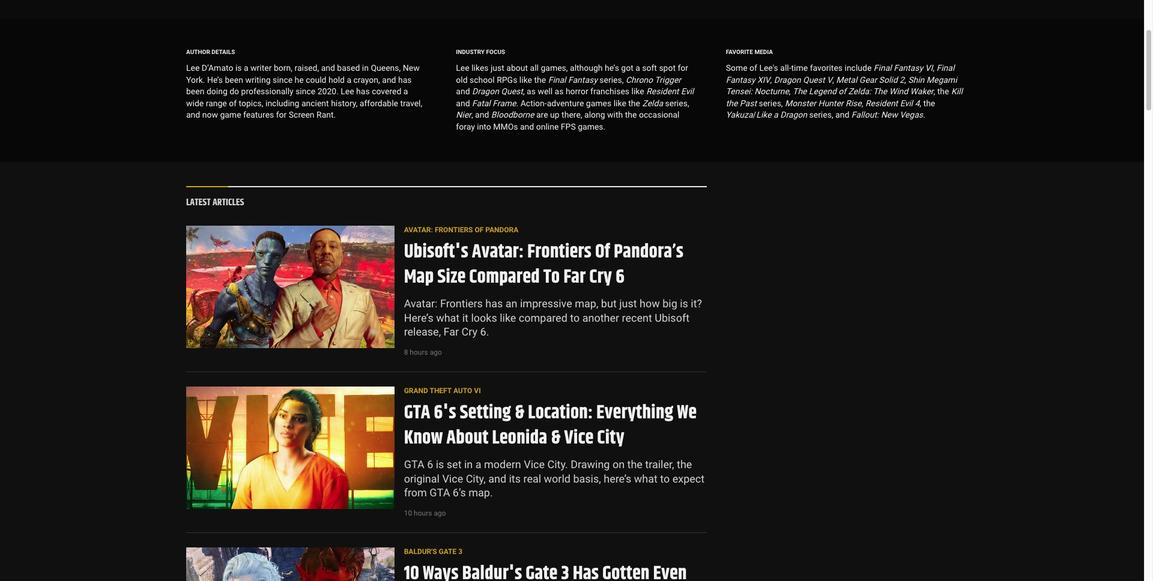 Task type: vqa. For each thing, say whether or not it's contained in the screenshot.
Legend
yes



Task type: describe. For each thing, give the bounding box(es) containing it.
0 vertical spatial dragon
[[774, 75, 801, 84]]

2 vertical spatial frontiers
[[440, 298, 483, 310]]

and inside grand theft auto vi gta 6's setting & location: everything we know about leonida & vice city gta 6 is set in a modern vice city. drawing on the trailer, the original vice city, and its real world basis, here's what to expect from gta 6's map.
[[488, 473, 506, 485]]

a down based
[[347, 75, 351, 84]]

series, down the he's in the top right of the page
[[600, 75, 624, 84]]

metal
[[836, 75, 857, 84]]

1 horizontal spatial far
[[564, 262, 586, 292]]

0 vertical spatial vi
[[925, 63, 933, 73]]

what inside grand theft auto vi gta 6's setting & location: everything we know about leonida & vice city gta 6 is set in a modern vice city. drawing on the trailer, the original vice city, and its real world basis, here's what to expect from gta 6's map.
[[634, 473, 658, 485]]

yakuza
[[726, 110, 753, 120]]

6 inside avatar: frontiers of pandora ubisoft's avatar: frontiers of pandora's map size compared to far cry 6 avatar: frontiers has an impressive map, but just how big is it? here's what it looks like compared to another recent ubisoft release, far cry 6.
[[616, 262, 625, 292]]

6 inside grand theft auto vi gta 6's setting & location: everything we know about leonida & vice city gta 6 is set in a modern vice city. drawing on the trailer, the original vice city, and its real world basis, here's what to expect from gta 6's map.
[[427, 458, 433, 471]]

quest inside final fantasy series, chrono trigger and dragon quest , as well as horror franchises like resident evil and fatal frame . action-adventure games like the zelda series, nier , and bloodborne
[[501, 87, 523, 96]]

tensei:
[[726, 87, 753, 96]]

setting
[[460, 398, 511, 428]]

based
[[337, 63, 360, 73]]

he
[[295, 75, 304, 84]]

, up monster
[[789, 87, 791, 96]]

has inside avatar: frontiers of pandora ubisoft's avatar: frontiers of pandora's map size compared to far cry 6 avatar: frontiers has an impressive map, but just how big is it? here's what it looks like compared to another recent ubisoft release, far cry 6.
[[486, 298, 503, 310]]

rant.
[[317, 110, 336, 120]]

dragon inside final fantasy series, chrono trigger and dragon quest , as well as horror franchises like resident evil and fatal frame . action-adventure games like the zelda series, nier , and bloodborne
[[472, 87, 499, 96]]

author details
[[186, 49, 235, 55]]

to
[[543, 262, 560, 292]]

1 horizontal spatial final
[[874, 63, 892, 73]]

games
[[586, 98, 612, 108]]

impressive
[[520, 298, 572, 310]]

do
[[230, 87, 239, 96]]

dragon inside series, monster hunter rise , resident evil 4 , the yakuza / like a dragon series, and fallout: new vegas .
[[780, 110, 807, 120]]

1 the from the left
[[793, 87, 807, 96]]

new inside series, monster hunter rise , resident evil 4 , the yakuza / like a dragon series, and fallout: new vegas .
[[881, 110, 898, 120]]

ago for know
[[434, 510, 446, 518]]

affordable
[[360, 98, 398, 108]]

an
[[506, 298, 518, 310]]

2
[[900, 75, 905, 84]]

waker
[[910, 87, 934, 96]]

trigger
[[655, 75, 681, 84]]

the inside final fantasy series, chrono trigger and dragon quest , as well as horror franchises like resident evil and fatal frame . action-adventure games like the zelda series, nier , and bloodborne
[[628, 98, 640, 108]]

2 vertical spatial gta
[[430, 487, 450, 499]]

frame
[[493, 98, 516, 108]]

games.
[[578, 122, 606, 132]]

0 horizontal spatial far
[[444, 326, 459, 338]]

rpgs
[[497, 75, 517, 84]]

1 vertical spatial frontiers
[[527, 237, 592, 267]]

hold
[[329, 75, 345, 84]]

1 horizontal spatial been
[[225, 75, 243, 84]]

new inside lee d'amato is a writer born, raised, and based in queens, new york. he's been writing since he could hold a crayon, and has been doing do professionally since 2020. lee has covered a wide range of topics, including ancient history, affordable travel, and now game features for screen rant.
[[403, 63, 420, 73]]

shin
[[908, 75, 925, 84]]

history,
[[331, 98, 358, 108]]

of
[[595, 237, 610, 267]]

, up megami
[[933, 63, 935, 73]]

1 horizontal spatial &
[[551, 423, 561, 453]]

final for final fantasy series, chrono trigger and dragon quest , as well as horror franchises like resident evil and fatal frame . action-adventure games like the zelda series, nier , and bloodborne
[[548, 75, 566, 84]]

evil inside series, monster hunter rise , resident evil 4 , the yakuza / like a dragon series, and fallout: new vegas .
[[900, 98, 913, 108]]

horror
[[566, 87, 588, 96]]

map,
[[575, 298, 599, 310]]

looks
[[471, 312, 497, 324]]

for inside lee likes just about all games, although he's got a soft spot for old school rpgs like the
[[678, 63, 688, 73]]

online
[[536, 122, 559, 132]]

2020.
[[318, 87, 339, 96]]

vegas
[[900, 110, 923, 120]]

, up nocturne
[[770, 75, 772, 84]]

the up "expect"
[[677, 458, 692, 471]]

compared
[[519, 312, 568, 324]]

1 vertical spatial has
[[356, 87, 370, 96]]

are
[[536, 110, 548, 120]]

all-
[[780, 63, 791, 73]]

8
[[404, 349, 408, 357]]

2 as from the left
[[555, 87, 564, 96]]

1 vertical spatial vice
[[524, 458, 545, 471]]

drawing
[[571, 458, 610, 471]]

zelda:
[[849, 87, 871, 96]]

grand theft auto vi gta 6's setting & location: everything we know about leonida & vice city gta 6 is set in a modern vice city. drawing on the trailer, the original vice city, and its real world basis, here's what to expect from gta 6's map.
[[404, 387, 705, 499]]

a left writer
[[244, 63, 248, 73]]

1 vertical spatial avatar:
[[472, 237, 524, 267]]

he's
[[207, 75, 223, 84]]

topics,
[[239, 98, 263, 108]]

fallout:
[[852, 110, 879, 120]]

and up the covered
[[382, 75, 396, 84]]

he's
[[605, 63, 619, 73]]

2 horizontal spatial fantasy
[[894, 63, 923, 73]]

0 vertical spatial cry
[[589, 262, 612, 292]]

1 vertical spatial since
[[296, 87, 316, 96]]

of down , dragon quest v , metal gear solid 2 ,
[[839, 87, 846, 96]]

and up hold
[[321, 63, 335, 73]]

focus
[[486, 49, 505, 55]]

the inside are up there, along with the occasional foray into mmos and online fps games.
[[625, 110, 637, 120]]

and down "wide" on the top of page
[[186, 110, 200, 120]]

size
[[437, 262, 466, 292]]

here's
[[404, 312, 434, 324]]

baldur's gate 3 link
[[404, 548, 463, 557]]

lucia, the protagonist of gta 6, in her orange prison jumpsuit in front of the vice city sign in screnshots from the trailer. 1 image
[[186, 387, 394, 509]]

spot
[[659, 63, 676, 73]]

fantasy for final fantasy xiv
[[726, 75, 755, 84]]

and inside are up there, along with the occasional foray into mmos and online fps games.
[[520, 122, 534, 132]]

a inside series, monster hunter rise , resident evil 4 , the yakuza / like a dragon series, and fallout: new vegas .
[[774, 110, 778, 120]]

gta 6's setting & location: everything we know about leonida & vice city link
[[404, 398, 697, 453]]

are up there, along with the occasional foray into mmos and online fps games.
[[456, 110, 680, 132]]

author
[[186, 49, 210, 55]]

3
[[458, 548, 463, 556]]

vi inside grand theft auto vi gta 6's setting & location: everything we know about leonida & vice city gta 6 is set in a modern vice city. drawing on the trailer, the original vice city, and its real world basis, here's what to expect from gta 6's map.
[[474, 387, 481, 395]]

1 vertical spatial gta
[[404, 458, 425, 471]]

astarion and karlach look surprised over images of the baldur's gate 3 party celebrating on a cliff. 1 image
[[186, 548, 394, 581]]

a inside grand theft auto vi gta 6's setting & location: everything we know about leonida & vice city gta 6 is set in a modern vice city. drawing on the trailer, the original vice city, and its real world basis, here's what to expect from gta 6's map.
[[476, 458, 481, 471]]

latest articles
[[186, 195, 244, 210]]

travel,
[[400, 98, 422, 108]]

along
[[585, 110, 605, 120]]

6's
[[453, 487, 466, 499]]

/
[[753, 110, 756, 120]]

v
[[827, 75, 833, 84]]

to inside avatar: frontiers of pandora ubisoft's avatar: frontiers of pandora's map size compared to far cry 6 avatar: frontiers has an impressive map, but just how big is it? here's what it looks like compared to another recent ubisoft release, far cry 6.
[[570, 312, 580, 324]]

kill
[[951, 87, 963, 96]]

its
[[509, 473, 521, 485]]

just inside lee likes just about all games, although he's got a soft spot for old school rpgs like the
[[491, 63, 505, 73]]

0 vertical spatial gta
[[404, 398, 430, 428]]

a up travel,
[[404, 87, 408, 96]]

, the legend of zelda: the wind waker , the
[[789, 87, 951, 96]]

got
[[621, 63, 634, 73]]

trailer,
[[645, 458, 674, 471]]

the inside kill the past
[[726, 98, 738, 108]]

0 vertical spatial quest
[[803, 75, 825, 84]]

well
[[538, 87, 553, 96]]

expect
[[673, 473, 705, 485]]

1 vertical spatial cry
[[462, 326, 478, 338]]

modern
[[484, 458, 521, 471]]

chrono
[[626, 75, 653, 84]]

screen
[[289, 110, 315, 120]]

and down fatal
[[475, 110, 489, 120]]

, left shin
[[905, 75, 906, 84]]

time
[[791, 63, 808, 73]]

media
[[755, 49, 773, 55]]

about
[[447, 423, 489, 453]]

to inside grand theft auto vi gta 6's setting & location: everything we know about leonida & vice city gta 6 is set in a modern vice city. drawing on the trailer, the original vice city, and its real world basis, here's what to expect from gta 6's map.
[[660, 473, 670, 485]]

series, down hunter
[[809, 110, 834, 120]]

some
[[726, 63, 748, 73]]

0 vertical spatial avatar:
[[404, 226, 433, 234]]

rise
[[846, 98, 862, 108]]

fantasy for final fantasy series, chrono trigger and dragon quest , as well as horror franchises like resident evil and fatal frame . action-adventure games like the zelda series, nier , and bloodborne
[[568, 75, 598, 84]]

legend
[[809, 87, 837, 96]]

1 vertical spatial been
[[186, 87, 204, 96]]



Task type: locate. For each thing, give the bounding box(es) containing it.
professionally
[[241, 87, 294, 96]]

0 horizontal spatial final
[[548, 75, 566, 84]]

6's
[[434, 398, 456, 428]]

big
[[663, 298, 677, 310]]

is inside lee d'amato is a writer born, raised, and based in queens, new york. he's been writing since he could hold a crayon, and has been doing do professionally since 2020. lee has covered a wide range of topics, including ancient history, affordable travel, and now game features for screen rant.
[[235, 63, 242, 73]]

writer
[[251, 63, 272, 73]]

new
[[403, 63, 420, 73], [881, 110, 898, 120]]

resident down , the legend of zelda: the wind waker , the
[[866, 98, 898, 108]]

2 vertical spatial has
[[486, 298, 503, 310]]

latest
[[186, 195, 211, 210]]

0 vertical spatial new
[[403, 63, 420, 73]]

1 vertical spatial in
[[464, 458, 473, 471]]

far right to
[[564, 262, 586, 292]]

hours for gta 6's setting & location: everything we know about leonida & vice city
[[414, 510, 432, 518]]

1 vertical spatial resident
[[866, 98, 898, 108]]

like inside lee likes just about all games, although he's got a soft spot for old school rpgs like the
[[519, 75, 532, 84]]

like down an
[[500, 312, 516, 324]]

1 horizontal spatial to
[[660, 473, 670, 485]]

release,
[[404, 326, 441, 338]]

features
[[243, 110, 274, 120]]

avatar: down pandora
[[472, 237, 524, 267]]

1 vertical spatial 6
[[427, 458, 433, 471]]

to
[[570, 312, 580, 324], [660, 473, 670, 485]]

another
[[582, 312, 619, 324]]

. inside series, monster hunter rise , resident evil 4 , the yakuza / like a dragon series, and fallout: new vegas .
[[923, 110, 925, 120]]

1 horizontal spatial just
[[619, 298, 637, 310]]

for inside lee d'amato is a writer born, raised, and based in queens, new york. he's been writing since he could hold a crayon, and has been doing do professionally since 2020. lee has covered a wide range of topics, including ancient history, affordable travel, and now game features for screen rant.
[[276, 110, 287, 120]]

. up bloodborne
[[516, 98, 519, 108]]

quest down 'rpgs'
[[501, 87, 523, 96]]

could
[[306, 75, 326, 84]]

baldur's gate 3
[[404, 548, 463, 556]]

and down modern
[[488, 473, 506, 485]]

for right spot
[[678, 63, 688, 73]]

city
[[597, 423, 625, 453]]

map.
[[469, 487, 493, 499]]

a inside lee likes just about all games, although he's got a soft spot for old school rpgs like the
[[636, 63, 640, 73]]

0 horizontal spatial vice
[[442, 473, 463, 485]]

0 horizontal spatial resident
[[646, 87, 679, 96]]

map
[[404, 262, 434, 292]]

what down 'trailer,'
[[634, 473, 658, 485]]

of inside avatar: frontiers of pandora ubisoft's avatar: frontiers of pandora's map size compared to far cry 6 avatar: frontiers has an impressive map, but just how big is it? here's what it looks like compared to another recent ubisoft release, far cry 6.
[[475, 226, 484, 234]]

original
[[404, 473, 440, 485]]

fantasy down although on the top of page
[[568, 75, 598, 84]]

pandora's
[[614, 237, 684, 267]]

location:
[[528, 398, 593, 428]]

resident down trigger
[[646, 87, 679, 96]]

as
[[527, 87, 536, 96], [555, 87, 564, 96]]

2 horizontal spatial is
[[680, 298, 688, 310]]

baldur's
[[404, 548, 437, 556]]

0 vertical spatial has
[[398, 75, 412, 84]]

fantasy
[[894, 63, 923, 73], [568, 75, 598, 84], [726, 75, 755, 84]]

final fantasy xiv
[[726, 63, 955, 84]]

0 vertical spatial in
[[362, 63, 369, 73]]

to down 'trailer,'
[[660, 473, 670, 485]]

is left "it?"
[[680, 298, 688, 310]]

, down zelda:
[[862, 98, 863, 108]]

1 vertical spatial what
[[634, 473, 658, 485]]

4
[[915, 98, 920, 108]]

1 horizontal spatial the
[[873, 87, 887, 96]]

just inside avatar: frontiers of pandora ubisoft's avatar: frontiers of pandora's map size compared to far cry 6 avatar: frontiers has an impressive map, but just how big is it? here's what it looks like compared to another recent ubisoft release, far cry 6.
[[619, 298, 637, 310]]

0 horizontal spatial cry
[[462, 326, 478, 338]]

of left pandora
[[475, 226, 484, 234]]

eetu from avatar: frontiers of pandora, and anton castillo from far cry 6 over an image of a na'vi riding a direhorse across a rocky crag from frontiers of pandora. 1 image
[[186, 226, 394, 349]]

gta up original
[[404, 458, 425, 471]]

a right got
[[636, 63, 640, 73]]

the down tensei:
[[726, 98, 738, 108]]

0 vertical spatial evil
[[681, 87, 694, 96]]

like down about
[[519, 75, 532, 84]]

1 horizontal spatial is
[[436, 458, 444, 471]]

0 horizontal spatial just
[[491, 63, 505, 73]]

0 vertical spatial vice
[[564, 423, 594, 453]]

and down rise
[[836, 110, 850, 120]]

0 horizontal spatial .
[[516, 98, 519, 108]]

old
[[456, 75, 468, 84]]

0 horizontal spatial has
[[356, 87, 370, 96]]

final down games,
[[548, 75, 566, 84]]

ubisoft's
[[404, 237, 468, 267]]

been up do
[[225, 75, 243, 84]]

vice up the real
[[524, 458, 545, 471]]

2 horizontal spatial vice
[[564, 423, 594, 453]]

10
[[404, 510, 412, 518]]

1 horizontal spatial fantasy
[[726, 75, 755, 84]]

is inside grand theft auto vi gta 6's setting & location: everything we know about leonida & vice city gta 6 is set in a modern vice city. drawing on the trailer, the original vice city, and its real world basis, here's what to expect from gta 6's map.
[[436, 458, 444, 471]]

details
[[212, 49, 235, 55]]

. for vegas
[[923, 110, 925, 120]]

2 horizontal spatial has
[[486, 298, 503, 310]]

lee up old
[[456, 63, 470, 73]]

the inside lee likes just about all games, although he's got a soft spot for old school rpgs like the
[[534, 75, 546, 84]]

0 vertical spatial far
[[564, 262, 586, 292]]

world
[[544, 473, 571, 485]]

the inside series, monster hunter rise , resident evil 4 , the yakuza / like a dragon series, and fallout: new vegas .
[[924, 98, 935, 108]]

1 as from the left
[[527, 87, 536, 96]]

new left vegas
[[881, 110, 898, 120]]

is inside avatar: frontiers of pandora ubisoft's avatar: frontiers of pandora's map size compared to far cry 6 avatar: frontiers has an impressive map, but just how big is it? here's what it looks like compared to another recent ubisoft release, far cry 6.
[[680, 298, 688, 310]]

a up city,
[[476, 458, 481, 471]]

favorites
[[810, 63, 843, 73]]

the left zelda
[[628, 98, 640, 108]]

the right on on the bottom of page
[[627, 458, 643, 471]]

has up the covered
[[398, 75, 412, 84]]

gta left the 6's
[[430, 487, 450, 499]]

final
[[874, 63, 892, 73], [937, 63, 955, 73], [548, 75, 566, 84]]

.
[[516, 98, 519, 108], [923, 110, 925, 120]]

0 vertical spatial hours
[[410, 349, 428, 357]]

since down he
[[296, 87, 316, 96]]

0 vertical spatial resident
[[646, 87, 679, 96]]

1 horizontal spatial new
[[881, 110, 898, 120]]

1 horizontal spatial lee
[[341, 87, 354, 96]]

what inside avatar: frontiers of pandora ubisoft's avatar: frontiers of pandora's map size compared to far cry 6 avatar: frontiers has an impressive map, but just how big is it? here's what it looks like compared to another recent ubisoft release, far cry 6.
[[436, 312, 460, 324]]

fantasy inside final fantasy xiv
[[726, 75, 755, 84]]

the down megami
[[938, 87, 949, 96]]

like up with
[[614, 98, 626, 108]]

2 horizontal spatial lee
[[456, 63, 470, 73]]

, up foray at the left top of page
[[471, 110, 473, 120]]

lee inside lee likes just about all games, although he's got a soft spot for old school rpgs like the
[[456, 63, 470, 73]]

in right set
[[464, 458, 473, 471]]

1 vertical spatial ago
[[434, 510, 446, 518]]

0 horizontal spatial for
[[276, 110, 287, 120]]

1 vertical spatial just
[[619, 298, 637, 310]]

the down solid
[[873, 87, 887, 96]]

shin megami tensei: nocturne
[[726, 75, 957, 96]]

avatar: up 'ubisoft's'
[[404, 226, 433, 234]]

frontiers left 'of'
[[527, 237, 592, 267]]

and up nier
[[456, 98, 470, 108]]

0 horizontal spatial evil
[[681, 87, 694, 96]]

lee for lee d'amato is a writer born, raised, and based in queens, new york. he's been writing since he could hold a crayon, and has been doing do professionally since 2020. lee has covered a wide range of topics, including ancient history, affordable travel, and now game features for screen rant.
[[186, 63, 200, 73]]

about
[[507, 63, 528, 73]]

what
[[436, 312, 460, 324], [634, 473, 658, 485]]

soft
[[642, 63, 657, 73]]

now
[[202, 110, 218, 120]]

some of lee's all-time favorites include final fantasy vi ,
[[726, 63, 937, 73]]

1 horizontal spatial .
[[923, 110, 925, 120]]

compared
[[469, 262, 540, 292]]

far right 'release,'
[[444, 326, 459, 338]]

1 horizontal spatial 6
[[616, 262, 625, 292]]

the right 4
[[924, 98, 935, 108]]

ago down 'release,'
[[430, 349, 442, 357]]

final fantasy series, chrono trigger and dragon quest , as well as horror franchises like resident evil and fatal frame . action-adventure games like the zelda series, nier , and bloodborne
[[456, 75, 694, 120]]

0 vertical spatial 6
[[616, 262, 625, 292]]

set
[[447, 458, 462, 471]]

2 vertical spatial dragon
[[780, 110, 807, 120]]

likes
[[472, 63, 489, 73]]

resident inside series, monster hunter rise , resident evil 4 , the yakuza / like a dragon series, and fallout: new vegas .
[[866, 98, 898, 108]]

final inside final fantasy xiv
[[937, 63, 955, 73]]

into
[[477, 122, 491, 132]]

0 vertical spatial .
[[516, 98, 519, 108]]

2 the from the left
[[873, 87, 887, 96]]

, up action-
[[523, 87, 525, 96]]

what left it on the bottom left
[[436, 312, 460, 324]]

1 horizontal spatial in
[[464, 458, 473, 471]]

lee up history,
[[341, 87, 354, 96]]

2 vertical spatial is
[[436, 458, 444, 471]]

hours for ubisoft's avatar: frontiers of pandora's map size compared to far cry 6
[[410, 349, 428, 357]]

cry down it on the bottom left
[[462, 326, 478, 338]]

ago right 10 on the left bottom of page
[[434, 510, 446, 518]]

0 horizontal spatial as
[[527, 87, 536, 96]]

of
[[750, 63, 757, 73], [839, 87, 846, 96], [229, 98, 237, 108], [475, 226, 484, 234]]

0 vertical spatial what
[[436, 312, 460, 324]]

a right like
[[774, 110, 778, 120]]

gta
[[404, 398, 430, 428], [404, 458, 425, 471], [430, 487, 450, 499]]

1 vertical spatial evil
[[900, 98, 913, 108]]

6 up but
[[616, 262, 625, 292]]

vice down set
[[442, 473, 463, 485]]

of inside lee d'amato is a writer born, raised, and based in queens, new york. he's been writing since he could hold a crayon, and has been doing do professionally since 2020. lee has covered a wide range of topics, including ancient history, affordable travel, and now game features for screen rant.
[[229, 98, 237, 108]]

series, up occasional on the top of page
[[665, 98, 689, 108]]

1 horizontal spatial quest
[[803, 75, 825, 84]]

has up "looks"
[[486, 298, 503, 310]]

hours right 10 on the left bottom of page
[[414, 510, 432, 518]]

lee for lee likes just about all games, although he's got a soft spot for old school rpgs like the
[[456, 63, 470, 73]]

industry focus
[[456, 49, 505, 55]]

. for frame
[[516, 98, 519, 108]]

final for final fantasy xiv
[[937, 63, 955, 73]]

evil left 4
[[900, 98, 913, 108]]

for down including
[[276, 110, 287, 120]]

1 vertical spatial to
[[660, 473, 670, 485]]

resident inside final fantasy series, chrono trigger and dragon quest , as well as horror franchises like resident evil and fatal frame . action-adventure games like the zelda series, nier , and bloodborne
[[646, 87, 679, 96]]

dragon down school
[[472, 87, 499, 96]]

franchises
[[591, 87, 630, 96]]

and
[[321, 63, 335, 73], [382, 75, 396, 84], [456, 87, 470, 96], [456, 98, 470, 108], [186, 110, 200, 120], [475, 110, 489, 120], [836, 110, 850, 120], [520, 122, 534, 132], [488, 473, 506, 485]]

0 vertical spatial been
[[225, 75, 243, 84]]

0 vertical spatial to
[[570, 312, 580, 324]]

and inside series, monster hunter rise , resident evil 4 , the yakuza / like a dragon series, and fallout: new vegas .
[[836, 110, 850, 120]]

is right d'amato
[[235, 63, 242, 73]]

past
[[740, 98, 757, 108]]

2 horizontal spatial final
[[937, 63, 955, 73]]

dragon down all-
[[774, 75, 801, 84]]

final up megami
[[937, 63, 955, 73]]

avatar: frontiers of pandora link
[[404, 226, 519, 235]]

final up solid
[[874, 63, 892, 73]]

of left lee's
[[750, 63, 757, 73]]

1 vertical spatial far
[[444, 326, 459, 338]]

1 horizontal spatial evil
[[900, 98, 913, 108]]

leonida
[[492, 423, 547, 453]]

1 horizontal spatial as
[[555, 87, 564, 96]]

d'amato
[[202, 63, 233, 73]]

ago for compared
[[430, 349, 442, 357]]

lee d'amato is a writer born, raised, and based in queens, new york. he's been writing since he could hold a crayon, and has been doing do professionally since 2020. lee has covered a wide range of topics, including ancient history, affordable travel, and now game features for screen rant.
[[186, 63, 422, 120]]

fantasy up 2
[[894, 63, 923, 73]]

6.
[[480, 326, 489, 338]]

and down old
[[456, 87, 470, 96]]

and down bloodborne
[[520, 122, 534, 132]]

frontiers
[[435, 226, 473, 234], [527, 237, 592, 267], [440, 298, 483, 310]]

vi up megami
[[925, 63, 933, 73]]

1 vertical spatial vi
[[474, 387, 481, 395]]

the up monster
[[793, 87, 807, 96]]

0 horizontal spatial new
[[403, 63, 420, 73]]

in up crayon,
[[362, 63, 369, 73]]

, down waker
[[920, 98, 922, 108]]

0 horizontal spatial the
[[793, 87, 807, 96]]

, down some of lee's all-time favorites include final fantasy vi ,
[[833, 75, 834, 84]]

2 vertical spatial avatar:
[[404, 298, 438, 310]]

0 vertical spatial for
[[678, 63, 688, 73]]

the up well
[[534, 75, 546, 84]]

city.
[[547, 458, 568, 471]]

game
[[220, 110, 241, 120]]

0 horizontal spatial &
[[515, 398, 524, 428]]

series, down nocturne
[[759, 98, 783, 108]]

0 horizontal spatial 6
[[427, 458, 433, 471]]

1 horizontal spatial resident
[[866, 98, 898, 108]]

ubisoft's avatar: frontiers of pandora's map size compared to far cry 6 link
[[404, 237, 684, 292]]

in inside lee d'amato is a writer born, raised, and based in queens, new york. he's been writing since he could hold a crayon, and has been doing do professionally since 2020. lee has covered a wide range of topics, including ancient history, affordable travel, and now game features for screen rant.
[[362, 63, 369, 73]]

of down do
[[229, 98, 237, 108]]

0 vertical spatial is
[[235, 63, 242, 73]]

vi right auto at the left bottom of page
[[474, 387, 481, 395]]

, dragon quest v , metal gear solid 2 ,
[[770, 75, 908, 84]]

vice up drawing
[[564, 423, 594, 453]]

games,
[[541, 63, 568, 73]]

10 hours ago
[[404, 510, 446, 518]]

the right with
[[625, 110, 637, 120]]

like inside avatar: frontiers of pandora ubisoft's avatar: frontiers of pandora's map size compared to far cry 6 avatar: frontiers has an impressive map, but just how big is it? here's what it looks like compared to another recent ubisoft release, far cry 6.
[[500, 312, 516, 324]]

0 horizontal spatial vi
[[474, 387, 481, 395]]

york.
[[186, 75, 205, 84]]

adventure
[[547, 98, 584, 108]]

megami
[[927, 75, 957, 84]]

0 horizontal spatial what
[[436, 312, 460, 324]]

frontiers up 'ubisoft's'
[[435, 226, 473, 234]]

evil inside final fantasy series, chrono trigger and dragon quest , as well as horror franchises like resident evil and fatal frame . action-adventure games like the zelda series, nier , and bloodborne
[[681, 87, 694, 96]]

1 vertical spatial hours
[[414, 510, 432, 518]]

queens,
[[371, 63, 401, 73]]

series, monster hunter rise , resident evil 4 , the yakuza / like a dragon series, and fallout: new vegas .
[[726, 98, 935, 120]]

0 vertical spatial ago
[[430, 349, 442, 357]]

1 horizontal spatial cry
[[589, 262, 612, 292]]

ubisoft
[[655, 312, 690, 324]]

avatar: frontiers of pandora ubisoft's avatar: frontiers of pandora's map size compared to far cry 6 avatar: frontiers has an impressive map, but just how big is it? here's what it looks like compared to another recent ubisoft release, far cry 6.
[[404, 226, 702, 338]]

to down map,
[[570, 312, 580, 324]]

basis,
[[573, 473, 601, 485]]

1 vertical spatial quest
[[501, 87, 523, 96]]

frontiers up it on the bottom left
[[440, 298, 483, 310]]

school
[[470, 75, 495, 84]]

grand
[[404, 387, 428, 395]]

0 horizontal spatial in
[[362, 63, 369, 73]]

0 horizontal spatial lee
[[186, 63, 200, 73]]

dragon
[[774, 75, 801, 84], [472, 87, 499, 96], [780, 110, 807, 120]]

lee up york.
[[186, 63, 200, 73]]

in inside grand theft auto vi gta 6's setting & location: everything we know about leonida & vice city gta 6 is set in a modern vice city. drawing on the trailer, the original vice city, and its real world basis, here's what to expect from gta 6's map.
[[464, 458, 473, 471]]

0 horizontal spatial fantasy
[[568, 75, 598, 84]]

1 vertical spatial is
[[680, 298, 688, 310]]

1 vertical spatial dragon
[[472, 87, 499, 96]]

quest up legend
[[803, 75, 825, 84]]

& right 'setting' in the left bottom of the page
[[515, 398, 524, 428]]

fantasy inside final fantasy series, chrono trigger and dragon quest , as well as horror franchises like resident evil and fatal frame . action-adventure games like the zelda series, nier , and bloodborne
[[568, 75, 598, 84]]

city,
[[466, 473, 486, 485]]

all
[[530, 63, 539, 73]]

0 horizontal spatial been
[[186, 87, 204, 96]]

covered
[[372, 87, 401, 96]]

been down york.
[[186, 87, 204, 96]]

0 horizontal spatial quest
[[501, 87, 523, 96]]

0 vertical spatial just
[[491, 63, 505, 73]]

1 horizontal spatial vice
[[524, 458, 545, 471]]

. inside final fantasy series, chrono trigger and dragon quest , as well as horror franchises like resident evil and fatal frame . action-adventure games like the zelda series, nier , and bloodborne
[[516, 98, 519, 108]]

since down born,
[[273, 75, 293, 84]]

1 vertical spatial .
[[923, 110, 925, 120]]

1 horizontal spatial vi
[[925, 63, 933, 73]]

it
[[462, 312, 469, 324]]

as up adventure
[[555, 87, 564, 96]]

0 vertical spatial frontiers
[[435, 226, 473, 234]]

evil down trigger
[[681, 87, 694, 96]]

foray
[[456, 122, 475, 132]]

there,
[[562, 110, 582, 120]]

avatar:
[[404, 226, 433, 234], [472, 237, 524, 267], [404, 298, 438, 310]]

solid
[[879, 75, 898, 84]]

0 horizontal spatial to
[[570, 312, 580, 324]]

final inside final fantasy series, chrono trigger and dragon quest , as well as horror franchises like resident evil and fatal frame . action-adventure games like the zelda series, nier , and bloodborne
[[548, 75, 566, 84]]

, down megami
[[934, 87, 935, 96]]

0 vertical spatial since
[[273, 75, 293, 84]]

2 vertical spatial vice
[[442, 473, 463, 485]]

hours right 8
[[410, 349, 428, 357]]

0 horizontal spatial since
[[273, 75, 293, 84]]

1 horizontal spatial what
[[634, 473, 658, 485]]

like down chrono
[[632, 87, 644, 96]]



